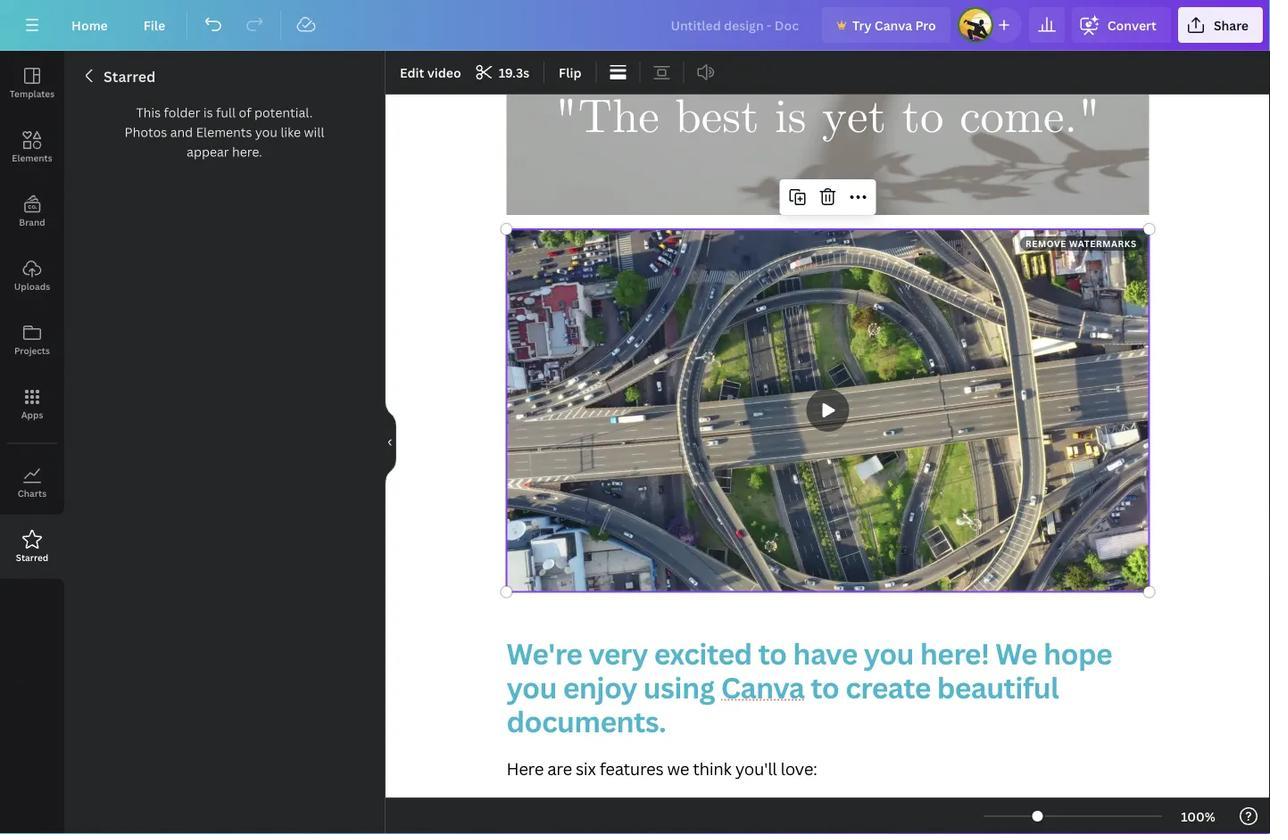 Task type: vqa. For each thing, say whether or not it's contained in the screenshot.
rightmost is
yes



Task type: locate. For each thing, give the bounding box(es) containing it.
Design title text field
[[657, 7, 815, 43]]

1 horizontal spatial to
[[811, 668, 840, 707]]

templates button
[[0, 51, 64, 115]]

features
[[600, 758, 664, 781]]

100%
[[1181, 809, 1216, 825]]

is left yet
[[775, 88, 807, 150]]

is for folder
[[203, 104, 213, 121]]

here are six features we think you'll love:
[[507, 758, 818, 781]]

try
[[853, 17, 872, 33]]

1 vertical spatial elements
[[12, 152, 52, 164]]

is inside this folder is full of potential. photos and elements you like will appear here.
[[203, 104, 213, 121]]

remove watermarks
[[1026, 238, 1137, 250]]

home
[[71, 17, 108, 33]]

0 vertical spatial starred
[[104, 67, 156, 86]]

0 horizontal spatial to
[[758, 634, 787, 673]]

yet
[[822, 88, 887, 150]]

is left full
[[203, 104, 213, 121]]

0 vertical spatial elements
[[196, 124, 252, 141]]

come."
[[960, 88, 1102, 150]]

you
[[255, 124, 278, 141], [864, 634, 914, 673], [507, 668, 557, 707]]

canva up you'll
[[721, 668, 805, 707]]

try canva pro
[[853, 17, 936, 33]]

0 horizontal spatial you
[[255, 124, 278, 141]]

you'll
[[736, 758, 777, 781]]

best
[[675, 88, 759, 150]]

six
[[576, 758, 596, 781]]

0 horizontal spatial is
[[203, 104, 213, 121]]

canva
[[875, 17, 913, 33], [721, 668, 805, 707]]

to
[[902, 88, 944, 150], [758, 634, 787, 673], [811, 668, 840, 707]]

enjoy
[[563, 668, 637, 707]]

starred
[[104, 67, 156, 86], [16, 552, 48, 564]]

elements inside this folder is full of potential. photos and elements you like will appear here.
[[196, 124, 252, 141]]

watermarks
[[1070, 238, 1137, 250]]

we're
[[507, 634, 582, 673]]

documents.
[[507, 703, 666, 742]]

elements up brand button
[[12, 152, 52, 164]]

hope
[[1044, 634, 1113, 673]]

share button
[[1179, 7, 1263, 43]]

here!
[[920, 634, 990, 673]]

we're very excited to have you here! we hope you enjoy using canva to create beautiful documents.
[[507, 634, 1119, 742]]

flip
[[559, 64, 582, 81]]

potential.
[[254, 104, 313, 121]]

is
[[775, 88, 807, 150], [203, 104, 213, 121]]

to right yet
[[902, 88, 944, 150]]

pro
[[916, 17, 936, 33]]

folder
[[164, 104, 200, 121]]

main menu bar
[[0, 0, 1271, 51]]

edit
[[400, 64, 424, 81]]

flip button
[[552, 58, 589, 87]]

1 vertical spatial canva
[[721, 668, 805, 707]]

starred down the charts
[[16, 552, 48, 564]]

canva right the "try"
[[875, 17, 913, 33]]

you left like
[[255, 124, 278, 141]]

full
[[216, 104, 236, 121]]

very
[[589, 634, 648, 673]]

0 horizontal spatial starred
[[16, 552, 48, 564]]

remove watermarks button
[[1020, 237, 1142, 251]]

we
[[667, 758, 689, 781]]

1 horizontal spatial you
[[507, 668, 557, 707]]

0 horizontal spatial elements
[[12, 152, 52, 164]]

you inside this folder is full of potential. photos and elements you like will appear here.
[[255, 124, 278, 141]]

edit video
[[400, 64, 461, 81]]

have
[[793, 634, 858, 673]]

starred up this
[[104, 67, 156, 86]]

100% button
[[1170, 803, 1228, 831]]

to left create
[[811, 668, 840, 707]]

hide image
[[385, 400, 396, 486]]

using
[[644, 668, 715, 707]]

you for potential.
[[255, 124, 278, 141]]

0 vertical spatial canva
[[875, 17, 913, 33]]

we
[[996, 634, 1038, 673]]

will
[[304, 124, 325, 141]]

to left 'have'
[[758, 634, 787, 673]]

elements button
[[0, 115, 64, 179]]

1 horizontal spatial is
[[775, 88, 807, 150]]

try canva pro button
[[822, 7, 951, 43]]

0 horizontal spatial canva
[[721, 668, 805, 707]]

elements down full
[[196, 124, 252, 141]]

canva inside we're very excited to have you here! we hope you enjoy using canva to create beautiful documents.
[[721, 668, 805, 707]]

elements
[[196, 124, 252, 141], [12, 152, 52, 164]]

1 horizontal spatial canva
[[875, 17, 913, 33]]

charts
[[18, 488, 47, 500]]

1 vertical spatial starred
[[16, 552, 48, 564]]

you right 'have'
[[864, 634, 914, 673]]

1 horizontal spatial elements
[[196, 124, 252, 141]]

you left the enjoy
[[507, 668, 557, 707]]



Task type: describe. For each thing, give the bounding box(es) containing it.
this folder is full of potential. photos and elements you like will appear here.
[[125, 104, 325, 160]]

remove
[[1026, 238, 1067, 250]]

this
[[136, 104, 161, 121]]

file
[[144, 17, 165, 33]]

of
[[239, 104, 251, 121]]

starred button
[[0, 515, 64, 579]]

love:
[[781, 758, 818, 781]]

beautiful
[[937, 668, 1059, 707]]

starred inside button
[[16, 552, 48, 564]]

here.
[[232, 143, 262, 160]]

uploads button
[[0, 244, 64, 308]]

canva inside "button"
[[875, 17, 913, 33]]

1 horizontal spatial starred
[[104, 67, 156, 86]]

here
[[507, 758, 544, 781]]

uploads
[[14, 280, 50, 292]]

19.3s
[[499, 64, 530, 81]]

think
[[693, 758, 732, 781]]

side panel tab list
[[0, 51, 64, 579]]

apps
[[21, 409, 43, 421]]

video
[[427, 64, 461, 81]]

and
[[170, 124, 193, 141]]

"the best is yet to come."
[[555, 88, 1102, 150]]

home link
[[57, 7, 122, 43]]

share
[[1214, 17, 1249, 33]]

excited
[[654, 634, 752, 673]]

charts button
[[0, 451, 64, 515]]

file button
[[129, 7, 180, 43]]

brand
[[19, 216, 45, 228]]

convert button
[[1072, 7, 1171, 43]]

projects button
[[0, 308, 64, 372]]

create
[[846, 668, 931, 707]]

brand button
[[0, 179, 64, 244]]

like
[[281, 124, 301, 141]]

apps button
[[0, 372, 64, 437]]

19.3s button
[[470, 58, 537, 87]]

photos
[[125, 124, 167, 141]]

are
[[548, 758, 572, 781]]

appear
[[187, 143, 229, 160]]

templates
[[10, 88, 55, 100]]

2 horizontal spatial you
[[864, 634, 914, 673]]

convert
[[1108, 17, 1157, 33]]

you for you
[[507, 668, 557, 707]]

elements inside "button"
[[12, 152, 52, 164]]

2 horizontal spatial to
[[902, 88, 944, 150]]

projects
[[14, 345, 50, 357]]

edit video button
[[393, 58, 468, 87]]

is for best
[[775, 88, 807, 150]]

"the
[[555, 88, 660, 150]]



